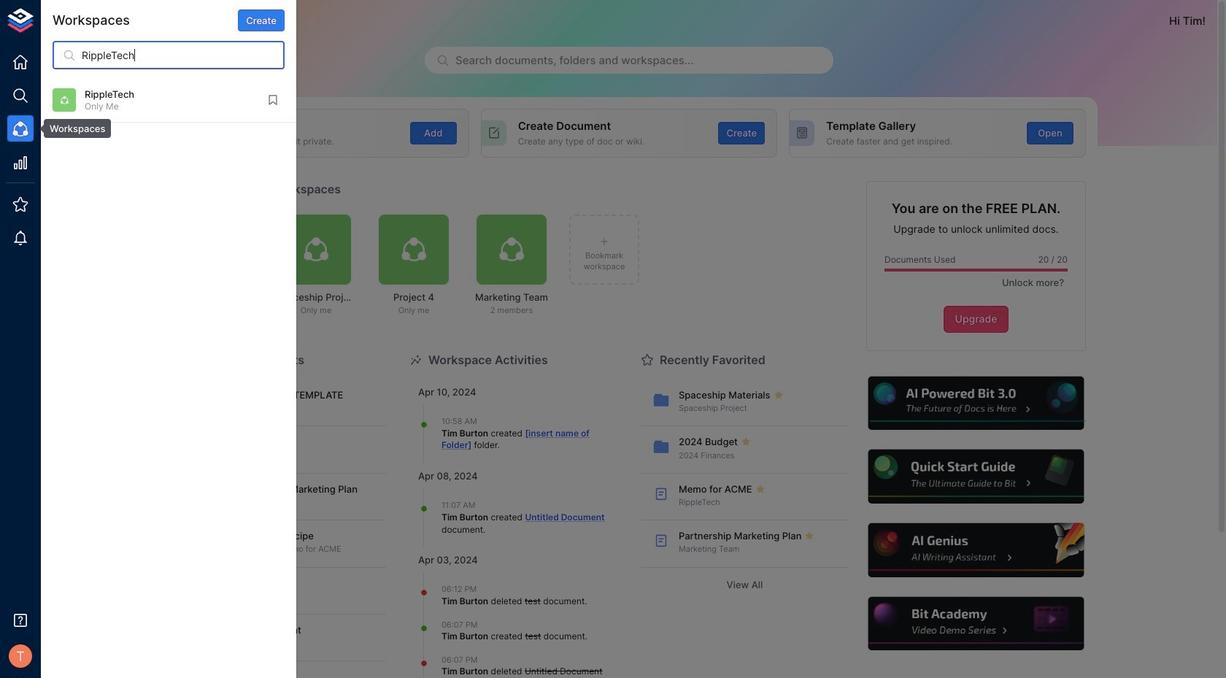Task type: describe. For each thing, give the bounding box(es) containing it.
4 help image from the top
[[867, 595, 1086, 653]]

2 help image from the top
[[867, 448, 1086, 506]]



Task type: vqa. For each thing, say whether or not it's contained in the screenshot.
Settings icon on the right of the page
no



Task type: locate. For each thing, give the bounding box(es) containing it.
tooltip
[[34, 119, 111, 138]]

help image
[[867, 374, 1086, 432], [867, 448, 1086, 506], [867, 521, 1086, 579], [867, 595, 1086, 653]]

1 help image from the top
[[867, 374, 1086, 432]]

bookmark image
[[266, 94, 280, 107]]

Search Workspaces... text field
[[82, 41, 285, 69]]

3 help image from the top
[[867, 521, 1086, 579]]



